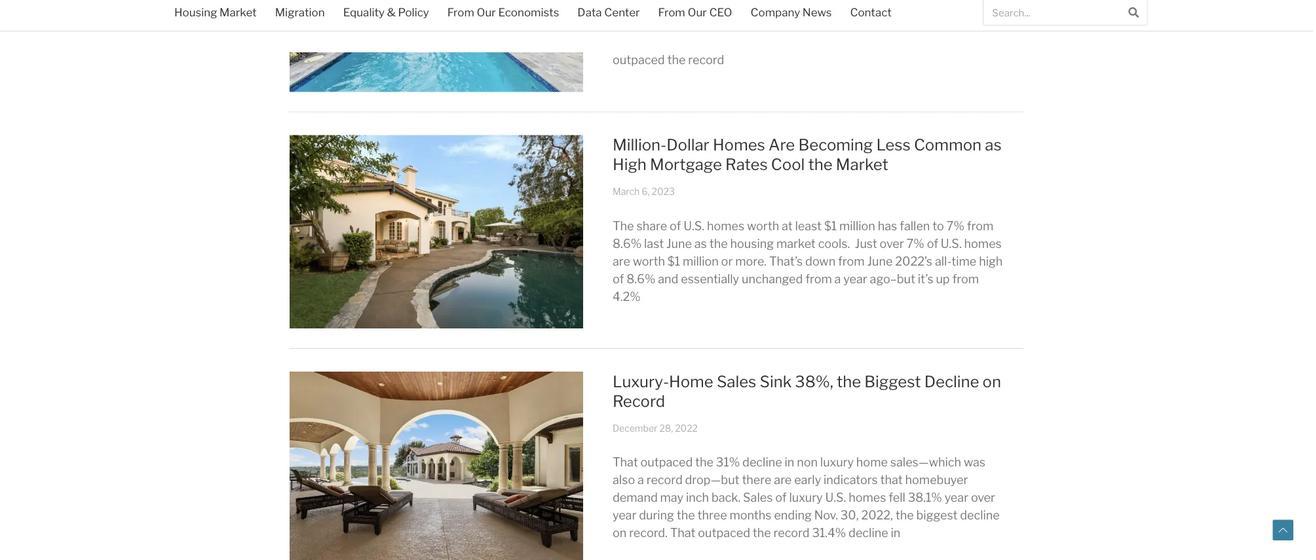 Task type: describe. For each thing, give the bounding box(es) containing it.
contact
[[850, 6, 892, 19]]

sales inside that outpaced the 31% decline in non luxury home sales—which was also a record drop—but there are early indicators that homebuyer demand may inch back. sales of luxury u.s. homes fell 38.1% year over year during the three months ending nov. 30, 2022, the biggest decline on record. that outpaced the record 31.4% decline in
[[743, 491, 773, 506]]

1 vertical spatial worth
[[633, 254, 665, 269]]

38%,
[[795, 373, 833, 392]]

company news link
[[741, 0, 841, 28]]

28,
[[660, 423, 673, 435]]

was
[[964, 456, 986, 470]]

1 vertical spatial luxury
[[789, 491, 823, 506]]

march 6, 2023
[[613, 186, 675, 198]]

fallen
[[900, 219, 930, 233]]

1 horizontal spatial record
[[774, 527, 810, 541]]

from down the down
[[806, 272, 832, 286]]

more.
[[735, 254, 767, 269]]

home
[[856, 456, 888, 470]]

mortgage
[[650, 155, 722, 174]]

becoming
[[798, 136, 873, 155]]

0 horizontal spatial million
[[683, 254, 719, 269]]

from our ceo
[[658, 6, 732, 19]]

from for from our economists
[[447, 6, 474, 19]]

the down inch
[[677, 509, 695, 523]]

year inside the share of u.s. homes worth at least $1 million has fallen to 7% from 8.6% last june as the housing market cools.  just over 7% of u.s. homes are worth $1 million or more. that's down from june 2022's all-time high of 8.6% and essentially unchanged from a year ago–but it's up from 4.2%
[[844, 272, 867, 286]]

the inside million-dollar homes are becoming less common as high mortgage rates cool the market
[[808, 155, 833, 174]]

sink
[[760, 373, 792, 392]]

december
[[613, 423, 658, 435]]

0 vertical spatial 7%
[[947, 219, 965, 233]]

2022's
[[895, 254, 933, 269]]

from our economists link
[[438, 0, 568, 28]]

2 horizontal spatial year
[[945, 491, 969, 506]]

0 vertical spatial 8.6%
[[613, 237, 642, 251]]

economists
[[498, 6, 559, 19]]

6,
[[642, 186, 650, 198]]

equality
[[343, 6, 385, 19]]

1 horizontal spatial decline
[[849, 527, 888, 541]]

of down to on the right top of the page
[[927, 237, 938, 251]]

luxury-home sales sink 38%, the biggest decline on record link
[[613, 373, 1001, 411]]

homes inside that outpaced the 31% decline in non luxury home sales—which was also a record drop—but there are early indicators that homebuyer demand may inch back. sales of luxury u.s. homes fell 38.1% year over year during the three months ending nov. 30, 2022, the biggest decline on record. that outpaced the record 31.4% decline in
[[849, 491, 886, 506]]

the
[[613, 219, 634, 233]]

equality & policy link
[[334, 0, 438, 28]]

from down just
[[838, 254, 865, 269]]

march
[[613, 186, 640, 198]]

million-
[[613, 136, 667, 155]]

1 horizontal spatial june
[[867, 254, 893, 269]]

indicators
[[824, 474, 878, 488]]

record.
[[629, 527, 668, 541]]

housing market
[[174, 6, 257, 19]]

0 vertical spatial homes
[[707, 219, 745, 233]]

of right share
[[670, 219, 681, 233]]

from up high
[[967, 219, 994, 233]]

early
[[794, 474, 821, 488]]

may
[[660, 491, 684, 506]]

ending
[[774, 509, 812, 523]]

the share of u.s. homes worth at least $1 million has fallen to 7% from 8.6% last june as the housing market cools.  just over 7% of u.s. homes are worth $1 million or more. that's down from june 2022's all-time high of 8.6% and essentially unchanged from a year ago–but it's up from 4.2%
[[613, 219, 1003, 304]]

that
[[881, 474, 903, 488]]

months
[[730, 509, 772, 523]]

data center
[[578, 6, 640, 19]]

high
[[613, 155, 647, 174]]

over inside the share of u.s. homes worth at least $1 million has fallen to 7% from 8.6% last june as the housing market cools.  just over 7% of u.s. homes are worth $1 million or more. that's down from june 2022's all-time high of 8.6% and essentially unchanged from a year ago–but it's up from 4.2%
[[880, 237, 904, 251]]

2 horizontal spatial homes
[[964, 237, 1002, 251]]

on inside that outpaced the 31% decline in non luxury home sales—which was also a record drop—but there are early indicators that homebuyer demand may inch back. sales of luxury u.s. homes fell 38.1% year over year during the three months ending nov. 30, 2022, the biggest decline on record. that outpaced the record 31.4% decline in
[[613, 527, 627, 541]]

30,
[[841, 509, 859, 523]]

or
[[721, 254, 733, 269]]

0 horizontal spatial u.s.
[[684, 219, 705, 233]]

at
[[782, 219, 793, 233]]

market
[[777, 237, 816, 251]]

down
[[806, 254, 836, 269]]

least
[[795, 219, 822, 233]]

has
[[878, 219, 897, 233]]

record
[[613, 392, 665, 411]]

contact link
[[841, 0, 901, 28]]

biggest
[[865, 373, 921, 392]]

homebuyer
[[905, 474, 968, 488]]

the down "months"
[[753, 527, 771, 541]]

1 horizontal spatial that
[[670, 527, 696, 541]]

31.4%
[[812, 527, 846, 541]]

from for from our ceo
[[658, 6, 685, 19]]

december 28, 2022
[[613, 423, 698, 435]]

1 vertical spatial $1
[[668, 254, 680, 269]]

migration
[[275, 6, 325, 19]]

0 vertical spatial in
[[785, 456, 795, 470]]

inch
[[686, 491, 709, 506]]

0 vertical spatial june
[[666, 237, 692, 251]]

high
[[979, 254, 1003, 269]]

homes
[[713, 136, 765, 155]]

the inside the share of u.s. homes worth at least $1 million has fallen to 7% from 8.6% last june as the housing market cools.  just over 7% of u.s. homes are worth $1 million or more. that's down from june 2022's all-time high of 8.6% and essentially unchanged from a year ago–but it's up from 4.2%
[[710, 237, 728, 251]]

essentially
[[681, 272, 739, 286]]

up
[[936, 272, 950, 286]]

&
[[387, 6, 396, 19]]

million-dollar homes are becoming less common as high mortgage rates cool the market
[[613, 136, 1002, 174]]

market inside million-dollar homes are becoming less common as high mortgage rates cool the market
[[836, 155, 888, 174]]

the up drop—but
[[695, 456, 714, 470]]

and
[[658, 272, 679, 286]]

housing
[[730, 237, 774, 251]]

company
[[751, 6, 800, 19]]

time
[[952, 254, 977, 269]]

all-
[[935, 254, 952, 269]]

are inside the share of u.s. homes worth at least $1 million has fallen to 7% from 8.6% last june as the housing market cools.  just over 7% of u.s. homes are worth $1 million or more. that's down from june 2022's all-time high of 8.6% and essentially unchanged from a year ago–but it's up from 4.2%
[[613, 254, 630, 269]]

are
[[769, 136, 795, 155]]

0 horizontal spatial decline
[[743, 456, 782, 470]]

also
[[613, 474, 635, 488]]

search image
[[1129, 7, 1139, 18]]

news
[[803, 6, 832, 19]]

1 vertical spatial u.s.
[[941, 237, 962, 251]]

2022
[[675, 423, 698, 435]]

our for ceo
[[688, 6, 707, 19]]



Task type: locate. For each thing, give the bounding box(es) containing it.
1 vertical spatial as
[[695, 237, 707, 251]]

1 horizontal spatial over
[[971, 491, 995, 506]]

1 vertical spatial record
[[774, 527, 810, 541]]

three
[[698, 509, 727, 523]]

1 vertical spatial over
[[971, 491, 995, 506]]

0 horizontal spatial a
[[638, 474, 644, 488]]

0 horizontal spatial 7%
[[907, 237, 925, 251]]

1 horizontal spatial on
[[983, 373, 1001, 392]]

0 horizontal spatial on
[[613, 527, 627, 541]]

drop—but
[[685, 474, 740, 488]]

june up 'ago–but'
[[867, 254, 893, 269]]

a right also
[[638, 474, 644, 488]]

company news
[[751, 6, 832, 19]]

sales down there on the bottom of page
[[743, 491, 773, 506]]

that's
[[769, 254, 803, 269]]

1 horizontal spatial as
[[985, 136, 1002, 155]]

equality & policy
[[343, 6, 429, 19]]

the right 38%,
[[837, 373, 861, 392]]

2 vertical spatial decline
[[849, 527, 888, 541]]

2 from from the left
[[658, 6, 685, 19]]

year up "biggest"
[[945, 491, 969, 506]]

our
[[477, 6, 496, 19], [688, 6, 707, 19]]

$1 up and at right
[[668, 254, 680, 269]]

0 vertical spatial luxury
[[820, 456, 854, 470]]

home
[[669, 373, 714, 392]]

market
[[220, 6, 257, 19], [836, 155, 888, 174]]

of up ending
[[775, 491, 787, 506]]

0 vertical spatial as
[[985, 136, 1002, 155]]

million
[[840, 219, 875, 233], [683, 254, 719, 269]]

outpaced
[[641, 456, 693, 470], [698, 527, 750, 541]]

0 vertical spatial a
[[835, 272, 841, 286]]

0 vertical spatial record
[[647, 474, 683, 488]]

1 vertical spatial 7%
[[907, 237, 925, 251]]

1 horizontal spatial u.s.
[[825, 491, 846, 506]]

it's
[[918, 272, 934, 286]]

our left ceo
[[688, 6, 707, 19]]

nov.
[[814, 509, 838, 523]]

ago–but
[[870, 272, 915, 286]]

dollar
[[667, 136, 710, 155]]

biggest
[[917, 509, 958, 523]]

0 horizontal spatial market
[[220, 6, 257, 19]]

1 from from the left
[[447, 6, 474, 19]]

over
[[880, 237, 904, 251], [971, 491, 995, 506]]

0 vertical spatial $1
[[824, 219, 837, 233]]

as up essentially
[[695, 237, 707, 251]]

of up 4.2%
[[613, 272, 624, 286]]

the up or
[[710, 237, 728, 251]]

0 vertical spatial year
[[844, 272, 867, 286]]

are inside that outpaced the 31% decline in non luxury home sales—which was also a record drop—but there are early indicators that homebuyer demand may inch back. sales of luxury u.s. homes fell 38.1% year over year during the three months ending nov. 30, 2022, the biggest decline on record. that outpaced the record 31.4% decline in
[[774, 474, 792, 488]]

31%
[[716, 456, 740, 470]]

1 horizontal spatial $1
[[824, 219, 837, 233]]

decline up there on the bottom of page
[[743, 456, 782, 470]]

that down during
[[670, 527, 696, 541]]

as
[[985, 136, 1002, 155], [695, 237, 707, 251]]

0 vertical spatial on
[[983, 373, 1001, 392]]

1 vertical spatial june
[[867, 254, 893, 269]]

of
[[670, 219, 681, 233], [927, 237, 938, 251], [613, 272, 624, 286], [775, 491, 787, 506]]

0 horizontal spatial outpaced
[[641, 456, 693, 470]]

in down '2022,'
[[891, 527, 901, 541]]

year
[[844, 272, 867, 286], [945, 491, 969, 506], [613, 509, 637, 523]]

1 horizontal spatial from
[[658, 6, 685, 19]]

0 vertical spatial outpaced
[[641, 456, 693, 470]]

outpaced down three
[[698, 527, 750, 541]]

record
[[647, 474, 683, 488], [774, 527, 810, 541]]

record up the may on the right bottom of page
[[647, 474, 683, 488]]

on inside luxury-home sales sink 38%, the biggest decline on record
[[983, 373, 1001, 392]]

homes up high
[[964, 237, 1002, 251]]

worth up housing
[[747, 219, 779, 233]]

policy
[[398, 6, 429, 19]]

there
[[742, 474, 772, 488]]

are left "early" in the bottom of the page
[[774, 474, 792, 488]]

luxury down "early" in the bottom of the page
[[789, 491, 823, 506]]

over down was
[[971, 491, 995, 506]]

1 vertical spatial homes
[[964, 237, 1002, 251]]

0 vertical spatial worth
[[747, 219, 779, 233]]

market right "housing"
[[220, 6, 257, 19]]

in left non
[[785, 456, 795, 470]]

1 horizontal spatial million
[[840, 219, 875, 233]]

as inside million-dollar homes are becoming less common as high mortgage rates cool the market
[[985, 136, 1002, 155]]

from our economists
[[447, 6, 559, 19]]

from right policy
[[447, 6, 474, 19]]

0 horizontal spatial as
[[695, 237, 707, 251]]

1 horizontal spatial worth
[[747, 219, 779, 233]]

luxury-
[[613, 373, 669, 392]]

8.6% up 4.2%
[[627, 272, 656, 286]]

from down time
[[953, 272, 979, 286]]

a down the down
[[835, 272, 841, 286]]

1 vertical spatial sales
[[743, 491, 773, 506]]

2 horizontal spatial decline
[[960, 509, 1000, 523]]

as right common
[[985, 136, 1002, 155]]

1 vertical spatial million
[[683, 254, 719, 269]]

homes up '2022,'
[[849, 491, 886, 506]]

from left ceo
[[658, 6, 685, 19]]

a inside the share of u.s. homes worth at least $1 million has fallen to 7% from 8.6% last june as the housing market cools.  just over 7% of u.s. homes are worth $1 million or more. that's down from june 2022's all-time high of 8.6% and essentially unchanged from a year ago–but it's up from 4.2%
[[835, 272, 841, 286]]

on left record.
[[613, 527, 627, 541]]

from
[[447, 6, 474, 19], [658, 6, 685, 19]]

last
[[644, 237, 664, 251]]

decline
[[743, 456, 782, 470], [960, 509, 1000, 523], [849, 527, 888, 541]]

1 vertical spatial are
[[774, 474, 792, 488]]

1 horizontal spatial 7%
[[947, 219, 965, 233]]

0 vertical spatial decline
[[743, 456, 782, 470]]

migration link
[[266, 0, 334, 28]]

the
[[808, 155, 833, 174], [710, 237, 728, 251], [837, 373, 861, 392], [695, 456, 714, 470], [677, 509, 695, 523], [896, 509, 914, 523], [753, 527, 771, 541]]

u.s. inside that outpaced the 31% decline in non luxury home sales—which was also a record drop—but there are early indicators that homebuyer demand may inch back. sales of luxury u.s. homes fell 38.1% year over year during the three months ending nov. 30, 2022, the biggest decline on record. that outpaced the record 31.4% decline in
[[825, 491, 846, 506]]

0 horizontal spatial over
[[880, 237, 904, 251]]

1 our from the left
[[477, 6, 496, 19]]

our left economists
[[477, 6, 496, 19]]

june right last
[[666, 237, 692, 251]]

back.
[[712, 491, 741, 506]]

1 horizontal spatial in
[[891, 527, 901, 541]]

2023
[[652, 186, 675, 198]]

1 horizontal spatial our
[[688, 6, 707, 19]]

data
[[578, 6, 602, 19]]

0 vertical spatial are
[[613, 254, 630, 269]]

0 horizontal spatial homes
[[707, 219, 745, 233]]

our for economists
[[477, 6, 496, 19]]

sales inside luxury-home sales sink 38%, the biggest decline on record
[[717, 373, 757, 392]]

unchanged
[[742, 272, 803, 286]]

0 horizontal spatial are
[[613, 254, 630, 269]]

2 our from the left
[[688, 6, 707, 19]]

on
[[983, 373, 1001, 392], [613, 527, 627, 541]]

market down becoming
[[836, 155, 888, 174]]

housing market link
[[165, 0, 266, 28]]

7% down fallen
[[907, 237, 925, 251]]

sales
[[717, 373, 757, 392], [743, 491, 773, 506]]

non
[[797, 456, 818, 470]]

0 horizontal spatial in
[[785, 456, 795, 470]]

u.s. up "nov."
[[825, 491, 846, 506]]

$1 right least
[[824, 219, 837, 233]]

38.1%
[[908, 491, 942, 506]]

sales—which
[[890, 456, 961, 470]]

0 horizontal spatial our
[[477, 6, 496, 19]]

1 horizontal spatial homes
[[849, 491, 886, 506]]

luxury-home sales sink 38%, the biggest decline on record
[[613, 373, 1001, 411]]

that
[[613, 456, 638, 470], [670, 527, 696, 541]]

u.s. right share
[[684, 219, 705, 233]]

during
[[639, 509, 674, 523]]

0 vertical spatial that
[[613, 456, 638, 470]]

over down the "has"
[[880, 237, 904, 251]]

homes up housing
[[707, 219, 745, 233]]

share
[[637, 219, 667, 233]]

center
[[604, 6, 640, 19]]

8.6%
[[613, 237, 642, 251], [627, 272, 656, 286]]

from our ceo link
[[649, 0, 741, 28]]

less
[[876, 136, 911, 155]]

0 horizontal spatial record
[[647, 474, 683, 488]]

1 vertical spatial that
[[670, 527, 696, 541]]

are
[[613, 254, 630, 269], [774, 474, 792, 488]]

7%
[[947, 219, 965, 233], [907, 237, 925, 251]]

0 vertical spatial market
[[220, 6, 257, 19]]

the inside luxury-home sales sink 38%, the biggest decline on record
[[837, 373, 861, 392]]

2022,
[[861, 509, 893, 523]]

2 vertical spatial u.s.
[[825, 491, 846, 506]]

1 horizontal spatial market
[[836, 155, 888, 174]]

1 vertical spatial decline
[[960, 509, 1000, 523]]

0 vertical spatial over
[[880, 237, 904, 251]]

a inside that outpaced the 31% decline in non luxury home sales—which was also a record drop—but there are early indicators that homebuyer demand may inch back. sales of luxury u.s. homes fell 38.1% year over year during the three months ending nov. 30, 2022, the biggest decline on record. that outpaced the record 31.4% decline in
[[638, 474, 644, 488]]

0 horizontal spatial worth
[[633, 254, 665, 269]]

the down fell
[[896, 509, 914, 523]]

ceo
[[709, 6, 732, 19]]

1 horizontal spatial are
[[774, 474, 792, 488]]

demand
[[613, 491, 658, 506]]

7% right to on the right top of the page
[[947, 219, 965, 233]]

year down just
[[844, 272, 867, 286]]

decline right "biggest"
[[960, 509, 1000, 523]]

1 horizontal spatial outpaced
[[698, 527, 750, 541]]

1 horizontal spatial year
[[844, 272, 867, 286]]

million up just
[[840, 219, 875, 233]]

u.s.
[[684, 219, 705, 233], [941, 237, 962, 251], [825, 491, 846, 506]]

1 vertical spatial outpaced
[[698, 527, 750, 541]]

2 vertical spatial year
[[613, 509, 637, 523]]

1 horizontal spatial a
[[835, 272, 841, 286]]

0 horizontal spatial june
[[666, 237, 692, 251]]

million-dollar homes are becoming less common as high mortgage rates cool the market link
[[613, 136, 1002, 174]]

year down demand on the bottom
[[613, 509, 637, 523]]

0 vertical spatial sales
[[717, 373, 757, 392]]

1 vertical spatial year
[[945, 491, 969, 506]]

0 vertical spatial u.s.
[[684, 219, 705, 233]]

that up also
[[613, 456, 638, 470]]

over inside that outpaced the 31% decline in non luxury home sales—which was also a record drop—but there are early indicators that homebuyer demand may inch back. sales of luxury u.s. homes fell 38.1% year over year during the three months ending nov. 30, 2022, the biggest decline on record. that outpaced the record 31.4% decline in
[[971, 491, 995, 506]]

Search... search field
[[984, 0, 1121, 25]]

1 vertical spatial in
[[891, 527, 901, 541]]

record down ending
[[774, 527, 810, 541]]

housing
[[174, 6, 217, 19]]

data center link
[[568, 0, 649, 28]]

worth
[[747, 219, 779, 233], [633, 254, 665, 269]]

0 horizontal spatial year
[[613, 509, 637, 523]]

2 horizontal spatial u.s.
[[941, 237, 962, 251]]

fell
[[889, 491, 906, 506]]

sales left sink
[[717, 373, 757, 392]]

u.s. up all-
[[941, 237, 962, 251]]

cool
[[771, 155, 805, 174]]

million up essentially
[[683, 254, 719, 269]]

1 vertical spatial a
[[638, 474, 644, 488]]

1 vertical spatial on
[[613, 527, 627, 541]]

on right decline
[[983, 373, 1001, 392]]

1 vertical spatial 8.6%
[[627, 272, 656, 286]]

as inside the share of u.s. homes worth at least $1 million has fallen to 7% from 8.6% last june as the housing market cools.  just over 7% of u.s. homes are worth $1 million or more. that's down from june 2022's all-time high of 8.6% and essentially unchanged from a year ago–but it's up from 4.2%
[[695, 237, 707, 251]]

the down becoming
[[808, 155, 833, 174]]

luxury up indicators
[[820, 456, 854, 470]]

0 horizontal spatial from
[[447, 6, 474, 19]]

0 horizontal spatial that
[[613, 456, 638, 470]]

$1
[[824, 219, 837, 233], [668, 254, 680, 269]]

2 vertical spatial homes
[[849, 491, 886, 506]]

of inside that outpaced the 31% decline in non luxury home sales—which was also a record drop—but there are early indicators that homebuyer demand may inch back. sales of luxury u.s. homes fell 38.1% year over year during the three months ending nov. 30, 2022, the biggest decline on record. that outpaced the record 31.4% decline in
[[775, 491, 787, 506]]

0 horizontal spatial $1
[[668, 254, 680, 269]]

1 vertical spatial market
[[836, 155, 888, 174]]

None search field
[[983, 0, 1148, 26]]

rates
[[725, 155, 768, 174]]

outpaced down 28,
[[641, 456, 693, 470]]

4.2%
[[613, 290, 641, 304]]

0 vertical spatial million
[[840, 219, 875, 233]]

decline down '2022,'
[[849, 527, 888, 541]]

8.6% down the
[[613, 237, 642, 251]]

in
[[785, 456, 795, 470], [891, 527, 901, 541]]

worth down last
[[633, 254, 665, 269]]

are down the
[[613, 254, 630, 269]]

just
[[855, 237, 877, 251]]



Task type: vqa. For each thing, say whether or not it's contained in the screenshot.
The Assistance to the top
no



